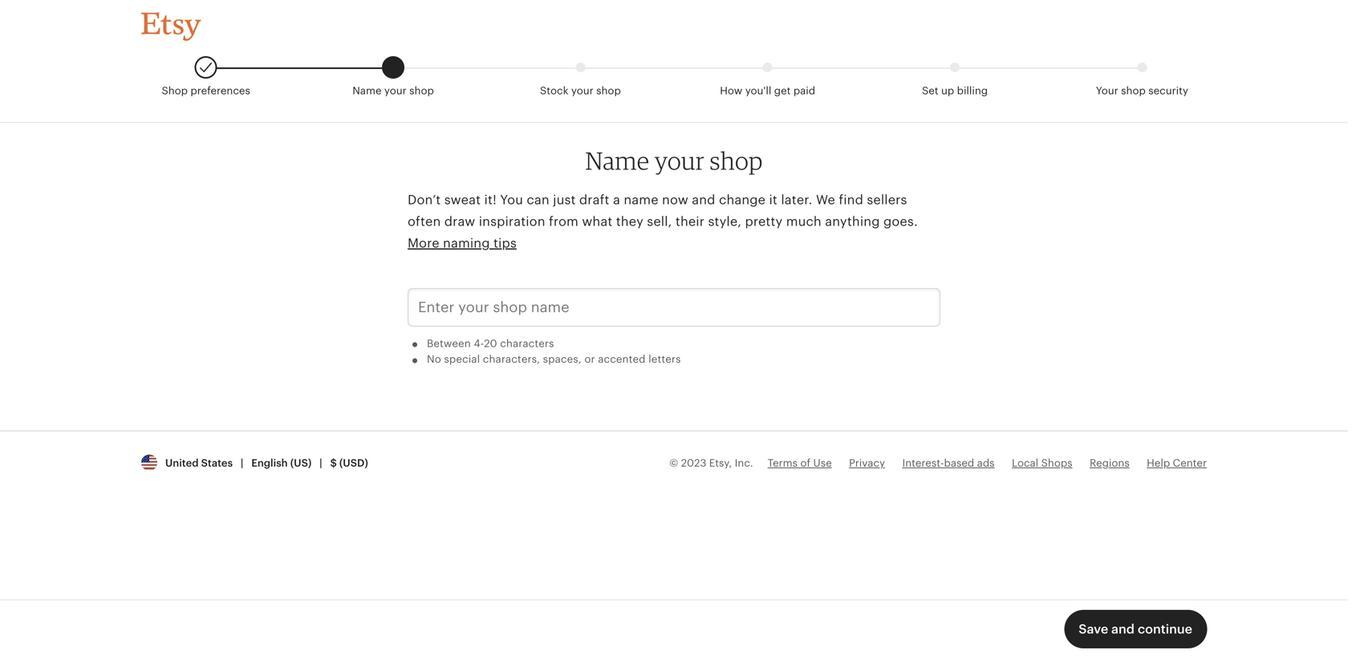 Task type: vqa. For each thing, say whether or not it's contained in the screenshot.
this in the 'dropdown button'
no



Task type: locate. For each thing, give the bounding box(es) containing it.
just
[[553, 192, 576, 207]]

0 vertical spatial name
[[353, 85, 382, 97]]

their
[[676, 214, 705, 229]]

united states   |   english (us)   |   $ (usd)
[[160, 457, 368, 469]]

your
[[384, 85, 407, 97], [571, 85, 594, 97], [655, 146, 705, 176]]

ads
[[977, 457, 995, 469]]

1 vertical spatial name your shop
[[585, 146, 763, 176]]

don't sweat it! you can just draft a name now and change it later. we find sellers often draw inspiration from what they sell, their style, pretty much anything goes. more naming tips
[[408, 192, 918, 251]]

united
[[165, 457, 199, 469]]

pretty
[[745, 214, 783, 229]]

name
[[353, 85, 382, 97], [585, 146, 650, 176]]

1 vertical spatial name
[[585, 146, 650, 176]]

help center link
[[1147, 457, 1207, 469]]

continue
[[1138, 622, 1193, 636]]

and up their
[[692, 192, 716, 207]]

based
[[944, 457, 975, 469]]

0 horizontal spatial |
[[241, 457, 243, 469]]

your shop security link
[[1049, 63, 1236, 98]]

spaces,
[[543, 353, 582, 365]]

or
[[585, 353, 595, 365]]

| left '$'
[[320, 457, 322, 469]]

we
[[816, 192, 835, 207]]

what
[[582, 214, 613, 229]]

|
[[241, 457, 243, 469], [320, 457, 322, 469]]

1 | from the left
[[241, 457, 243, 469]]

1 horizontal spatial |
[[320, 457, 322, 469]]

1 horizontal spatial name your shop
[[585, 146, 763, 176]]

inspiration
[[479, 214, 545, 229]]

terms of use link
[[768, 457, 832, 469]]

4-
[[474, 337, 484, 349]]

use
[[813, 457, 832, 469]]

draft
[[579, 192, 610, 207]]

stock your shop link
[[487, 63, 674, 98]]

accented
[[598, 353, 646, 365]]

shops
[[1041, 457, 1073, 469]]

20
[[484, 337, 497, 349]]

preferences
[[191, 85, 250, 97]]

later.
[[781, 192, 813, 207]]

sellers
[[867, 192, 907, 207]]

interest-based ads
[[902, 457, 995, 469]]

| right states
[[241, 457, 243, 469]]

your
[[1096, 85, 1119, 97]]

us image
[[141, 455, 157, 471]]

0 horizontal spatial and
[[692, 192, 716, 207]]

you
[[500, 192, 523, 207]]

states
[[201, 457, 233, 469]]

and right the save
[[1112, 622, 1135, 636]]

local
[[1012, 457, 1039, 469]]

paid
[[794, 85, 816, 97]]

special
[[444, 353, 480, 365]]

terms
[[768, 457, 798, 469]]

characters,
[[483, 353, 540, 365]]

name
[[624, 192, 659, 207]]

and
[[692, 192, 716, 207], [1112, 622, 1135, 636]]

no special characters, spaces, or accented letters
[[427, 353, 681, 365]]

privacy
[[849, 457, 885, 469]]

shop preferences
[[162, 85, 250, 97]]

get
[[774, 85, 791, 97]]

and inside save and continue button
[[1112, 622, 1135, 636]]

©
[[669, 457, 678, 469]]

shop
[[409, 85, 434, 97], [596, 85, 621, 97], [1121, 85, 1146, 97], [710, 146, 763, 176]]

draw
[[444, 214, 475, 229]]

$
[[330, 457, 337, 469]]

1 horizontal spatial and
[[1112, 622, 1135, 636]]

(us)
[[290, 457, 312, 469]]

you'll
[[745, 85, 772, 97]]

1 vertical spatial and
[[1112, 622, 1135, 636]]

billing
[[957, 85, 988, 97]]

(usd)
[[339, 457, 368, 469]]

how you'll get paid
[[720, 85, 816, 97]]

name your shop
[[353, 85, 434, 97], [585, 146, 763, 176]]

between 4-20 characters
[[427, 337, 554, 349]]

0 vertical spatial and
[[692, 192, 716, 207]]

find
[[839, 192, 864, 207]]

from
[[549, 214, 579, 229]]

0 horizontal spatial name your shop
[[353, 85, 434, 97]]



Task type: describe. For each thing, give the bounding box(es) containing it.
local shops
[[1012, 457, 1073, 469]]

1 horizontal spatial your
[[571, 85, 594, 97]]

0 horizontal spatial your
[[384, 85, 407, 97]]

it!
[[484, 192, 497, 207]]

goes.
[[884, 214, 918, 229]]

of
[[801, 457, 811, 469]]

now
[[662, 192, 689, 207]]

often
[[408, 214, 441, 229]]

save and continue
[[1079, 622, 1193, 636]]

sweat
[[444, 192, 481, 207]]

stock
[[540, 85, 569, 97]]

etsy,
[[709, 457, 732, 469]]

© 2023 etsy, inc.
[[669, 457, 753, 469]]

more naming tips link
[[408, 236, 517, 251]]

regions button
[[1090, 456, 1130, 470]]

anything
[[825, 214, 880, 229]]

shop preferences link
[[112, 56, 300, 98]]

help
[[1147, 457, 1170, 469]]

set
[[922, 85, 939, 97]]

set up billing
[[922, 85, 988, 97]]

1 horizontal spatial name
[[585, 146, 650, 176]]

naming
[[443, 236, 490, 251]]

letters
[[649, 353, 681, 365]]

shop
[[162, 85, 188, 97]]

center
[[1173, 457, 1207, 469]]

regions
[[1090, 457, 1130, 469]]

security
[[1149, 85, 1189, 97]]

characters
[[500, 337, 554, 349]]

save
[[1079, 622, 1109, 636]]

english
[[251, 457, 288, 469]]

a
[[613, 192, 620, 207]]

change
[[719, 192, 766, 207]]

interest-based ads link
[[902, 457, 995, 469]]

don't
[[408, 192, 441, 207]]

style,
[[708, 214, 742, 229]]

much
[[786, 214, 822, 229]]

stock your shop
[[540, 85, 621, 97]]

tips
[[494, 236, 517, 251]]

local shops link
[[1012, 457, 1073, 469]]

name your shop link
[[300, 56, 487, 98]]

and inside don't sweat it! you can just draft a name now and change it later. we find sellers often draw inspiration from what they sell, their style, pretty much anything goes. more naming tips
[[692, 192, 716, 207]]

it
[[769, 192, 778, 207]]

terms of use
[[768, 457, 832, 469]]

save and continue button
[[1064, 610, 1207, 648]]

interest-
[[902, 457, 944, 469]]

Enter your shop name text field
[[408, 288, 941, 327]]

sell,
[[647, 214, 672, 229]]

your shop security
[[1096, 85, 1189, 97]]

2023
[[681, 457, 707, 469]]

up
[[941, 85, 954, 97]]

privacy link
[[849, 457, 885, 469]]

help center
[[1147, 457, 1207, 469]]

how you'll get paid link
[[674, 63, 861, 98]]

how
[[720, 85, 743, 97]]

they
[[616, 214, 644, 229]]

set up billing link
[[861, 63, 1049, 98]]

name your shop main content
[[0, 51, 1348, 658]]

more
[[408, 236, 440, 251]]

0 vertical spatial name your shop
[[353, 85, 434, 97]]

2 | from the left
[[320, 457, 322, 469]]

2 horizontal spatial your
[[655, 146, 705, 176]]

0 horizontal spatial name
[[353, 85, 382, 97]]

inc.
[[735, 457, 753, 469]]

between
[[427, 337, 471, 349]]



